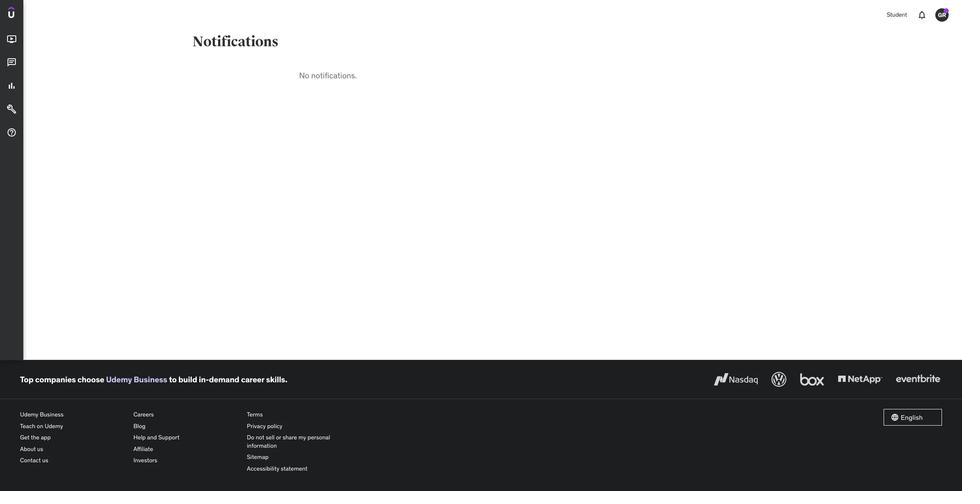 Task type: vqa. For each thing, say whether or not it's contained in the screenshot.
DURGASOFT
no



Task type: describe. For each thing, give the bounding box(es) containing it.
1 vertical spatial udemy
[[20, 411, 38, 419]]

privacy policy link
[[247, 421, 354, 433]]

the
[[31, 434, 39, 442]]

sitemap link
[[247, 452, 354, 464]]

0 vertical spatial udemy business link
[[106, 375, 167, 385]]

policy
[[267, 423, 282, 430]]

0 vertical spatial us
[[37, 446, 43, 453]]

notifications image
[[917, 10, 927, 20]]

affiliate
[[133, 446, 153, 453]]

no notifications.
[[299, 70, 357, 80]]

my
[[298, 434, 306, 442]]

english
[[901, 414, 923, 422]]

to
[[169, 375, 177, 385]]

notifications
[[192, 33, 278, 50]]

udemy business teach on udemy get the app about us contact us
[[20, 411, 64, 465]]

share
[[283, 434, 297, 442]]

statement
[[281, 465, 308, 473]]

sitemap
[[247, 454, 269, 461]]

careers
[[133, 411, 154, 419]]

teach on udemy link
[[20, 421, 127, 433]]

and
[[147, 434, 157, 442]]

app
[[41, 434, 51, 442]]

get
[[20, 434, 30, 442]]

student
[[887, 11, 907, 18]]

1 medium image from the top
[[7, 34, 17, 44]]

about
[[20, 446, 36, 453]]

english button
[[884, 410, 942, 426]]

do
[[247, 434, 254, 442]]

top companies choose udemy business to build in-demand career skills.
[[20, 375, 287, 385]]

choose
[[78, 375, 104, 385]]

gr link
[[932, 5, 952, 25]]

about us link
[[20, 444, 127, 456]]

top
[[20, 375, 33, 385]]

contact
[[20, 457, 41, 465]]



Task type: locate. For each thing, give the bounding box(es) containing it.
get the app link
[[20, 433, 127, 444]]

us right about at left
[[37, 446, 43, 453]]

careers blog help and support affiliate investors
[[133, 411, 179, 465]]

demand
[[209, 375, 239, 385]]

0 vertical spatial business
[[134, 375, 167, 385]]

student link
[[882, 5, 912, 25]]

small image
[[891, 414, 899, 422]]

blog
[[133, 423, 146, 430]]

teach
[[20, 423, 35, 430]]

blog link
[[133, 421, 240, 433]]

3 medium image from the top
[[7, 81, 17, 91]]

1 vertical spatial udemy business link
[[20, 410, 127, 421]]

skills.
[[266, 375, 287, 385]]

business up on
[[40, 411, 64, 419]]

us
[[37, 446, 43, 453], [42, 457, 48, 465]]

terms link
[[247, 410, 354, 421]]

notifications.
[[311, 70, 357, 80]]

help
[[133, 434, 146, 442]]

2 horizontal spatial udemy
[[106, 375, 132, 385]]

netapp image
[[836, 371, 884, 389]]

medium image
[[7, 34, 17, 44], [7, 58, 17, 68], [7, 81, 17, 91], [7, 104, 17, 114], [7, 128, 17, 138]]

business
[[134, 375, 167, 385], [40, 411, 64, 419]]

5 medium image from the top
[[7, 128, 17, 138]]

investors
[[133, 457, 157, 465]]

nasdaq image
[[712, 371, 760, 389]]

2 medium image from the top
[[7, 58, 17, 68]]

volkswagen image
[[770, 371, 788, 389]]

not
[[256, 434, 264, 442]]

no
[[299, 70, 309, 80]]

terms privacy policy do not sell or share my personal information sitemap accessibility statement
[[247, 411, 330, 473]]

0 horizontal spatial udemy
[[20, 411, 38, 419]]

udemy business link up careers
[[106, 375, 167, 385]]

us right contact
[[42, 457, 48, 465]]

on
[[37, 423, 43, 430]]

contact us link
[[20, 456, 127, 467]]

accessibility statement link
[[247, 464, 354, 475]]

gr
[[938, 11, 946, 19]]

0 vertical spatial udemy
[[106, 375, 132, 385]]

udemy
[[106, 375, 132, 385], [20, 411, 38, 419], [45, 423, 63, 430]]

4 medium image from the top
[[7, 104, 17, 114]]

udemy right choose
[[106, 375, 132, 385]]

personal
[[308, 434, 330, 442]]

do not sell or share my personal information button
[[247, 433, 354, 452]]

2 vertical spatial udemy
[[45, 423, 63, 430]]

in-
[[199, 375, 209, 385]]

build
[[178, 375, 197, 385]]

business left to
[[134, 375, 167, 385]]

udemy image
[[8, 7, 46, 21]]

box image
[[798, 371, 826, 389]]

accessibility
[[247, 465, 279, 473]]

careers link
[[133, 410, 240, 421]]

career
[[241, 375, 264, 385]]

1 vertical spatial business
[[40, 411, 64, 419]]

1 vertical spatial us
[[42, 457, 48, 465]]

udemy business link
[[106, 375, 167, 385], [20, 410, 127, 421]]

privacy
[[247, 423, 266, 430]]

terms
[[247, 411, 263, 419]]

udemy business link up get the app link
[[20, 410, 127, 421]]

support
[[158, 434, 179, 442]]

eventbrite image
[[894, 371, 942, 389]]

udemy right on
[[45, 423, 63, 430]]

sell
[[266, 434, 275, 442]]

1 horizontal spatial udemy
[[45, 423, 63, 430]]

0 horizontal spatial business
[[40, 411, 64, 419]]

1 horizontal spatial business
[[134, 375, 167, 385]]

business inside udemy business teach on udemy get the app about us contact us
[[40, 411, 64, 419]]

investors link
[[133, 456, 240, 467]]

udemy up teach
[[20, 411, 38, 419]]

information
[[247, 442, 277, 450]]

or
[[276, 434, 281, 442]]

help and support link
[[133, 433, 240, 444]]

affiliate link
[[133, 444, 240, 456]]

companies
[[35, 375, 76, 385]]

you have alerts image
[[944, 8, 949, 13]]



